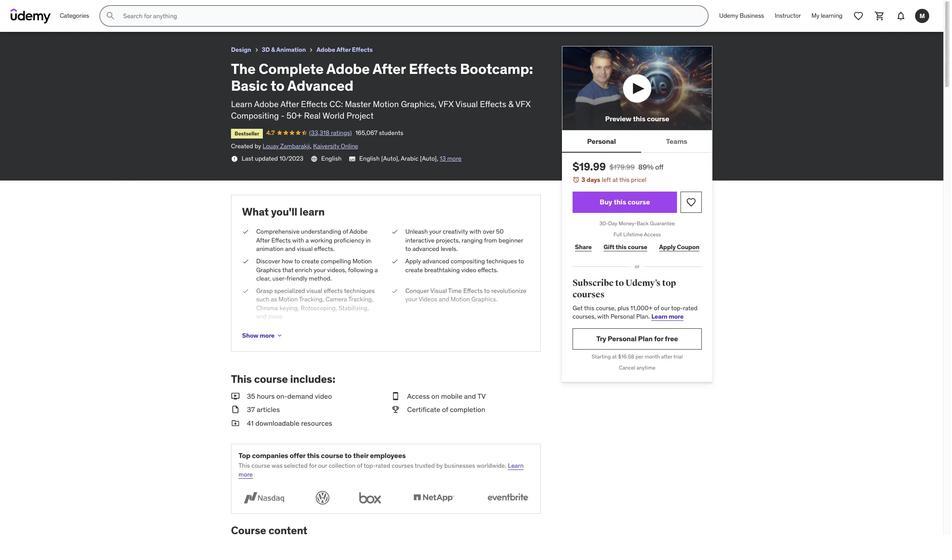 Task type: locate. For each thing, give the bounding box(es) containing it.
basic for the complete adobe after effects bootcamp: basic to advanced learn adobe after effects cc:  master motion graphics, vfx visual effects & vfx compositing - 50+ real world project
[[231, 77, 268, 95]]

1 horizontal spatial your
[[406, 296, 418, 304]]

user-
[[273, 275, 287, 283]]

more up free
[[669, 313, 684, 321]]

1 vertical spatial ,
[[437, 154, 439, 162]]

0 vertical spatial effects.
[[314, 245, 335, 253]]

visual down method.
[[307, 287, 322, 295]]

37 articles
[[247, 405, 280, 414]]

0 horizontal spatial create
[[302, 257, 319, 265]]

effects. down compositing
[[478, 266, 499, 274]]

0 vertical spatial by
[[255, 142, 261, 150]]

project
[[347, 110, 374, 121]]

xsmall image
[[253, 47, 260, 54], [242, 228, 249, 236], [392, 228, 399, 236], [242, 257, 249, 266], [392, 287, 399, 296], [277, 332, 284, 339]]

1 horizontal spatial &
[[509, 99, 514, 109]]

complete left categories
[[21, 4, 54, 13]]

apply inside button
[[660, 243, 676, 251]]

at
[[613, 176, 618, 184], [613, 353, 617, 360]]

course
[[648, 114, 670, 123], [628, 198, 651, 206], [628, 243, 648, 251], [254, 373, 288, 386], [321, 451, 344, 460], [252, 462, 270, 470]]

1 horizontal spatial 165,067 students
[[356, 129, 404, 137]]

xsmall image left unleash
[[392, 228, 399, 236]]

worldwide.
[[477, 462, 507, 470]]

your up projects,
[[430, 228, 442, 236]]

with down the "comprehensive"
[[293, 236, 304, 244]]

1 small image from the left
[[231, 405, 240, 415]]

0 vertical spatial a
[[306, 236, 309, 244]]

1 vertical spatial visual
[[307, 287, 322, 295]]

course inside preview this course button
[[648, 114, 670, 123]]

techniques up stabilizing,
[[344, 287, 375, 295]]

courses down employees
[[392, 462, 414, 470]]

visual
[[456, 99, 478, 109], [431, 287, 447, 295]]

for left free
[[655, 334, 664, 343]]

this for gift
[[616, 243, 627, 251]]

proficiency
[[334, 236, 365, 244]]

ratings) left submit search image
[[83, 15, 104, 23]]

graphics inside discover how to create compelling motion graphics that enrich your videos, following a clear, user-friendly method.
[[256, 266, 281, 274]]

basic inside 'the complete adobe after effects bootcamp: basic to advanced learn adobe after effects cc:  master motion graphics, vfx visual effects & vfx compositing - 50+ real world project'
[[231, 77, 268, 95]]

the
[[7, 4, 20, 13], [231, 60, 256, 78]]

0 horizontal spatial for
[[309, 462, 317, 470]]

with inside get this course, plus 11,000+ of our top-rated courses, with personal plan.
[[598, 313, 610, 321]]

offer
[[290, 451, 306, 460]]

this up courses,
[[585, 304, 595, 312]]

0 vertical spatial advanced
[[190, 4, 223, 13]]

learn more down employees
[[239, 462, 524, 479]]

1 english from the left
[[321, 154, 342, 162]]

wishlist image
[[854, 11, 865, 21], [686, 197, 697, 208]]

effects inside comprehensive understanding of adobe after effects with a working proficiency in animation and visual effects.
[[272, 236, 291, 244]]

1 vertical spatial learn more link
[[239, 462, 524, 479]]

165,067 students
[[108, 15, 156, 23], [356, 129, 404, 137]]

more right show
[[260, 332, 275, 340]]

in right proficiency
[[366, 236, 371, 244]]

small image for certificate of completion
[[392, 391, 400, 401]]

1 horizontal spatial ,
[[437, 154, 439, 162]]

& inside 'the complete adobe after effects bootcamp: basic to advanced learn adobe after effects cc:  master motion graphics, vfx visual effects & vfx compositing - 50+ real world project'
[[509, 99, 514, 109]]

more right 13
[[448, 154, 462, 162]]

1 horizontal spatial the
[[231, 60, 256, 78]]

my learning
[[812, 12, 843, 20]]

0 horizontal spatial video
[[315, 392, 332, 401]]

a inside discover how to create compelling motion graphics that enrich your videos, following a clear, user-friendly method.
[[375, 266, 378, 274]]

165,067 down project
[[356, 129, 378, 137]]

rated inside get this course, plus 11,000+ of our top-rated courses, with personal plan.
[[684, 304, 698, 312]]

adobe up proficiency
[[350, 228, 368, 236]]

money-
[[619, 220, 637, 227]]

as
[[271, 296, 277, 304]]

course down lifetime at top
[[628, 243, 648, 251]]

0 horizontal spatial vfx
[[439, 99, 454, 109]]

1 horizontal spatial students
[[379, 129, 404, 137]]

0 vertical spatial at
[[613, 176, 618, 184]]

4.7 left categories dropdown button
[[42, 15, 51, 23]]

1 horizontal spatial ratings)
[[331, 129, 352, 137]]

0 horizontal spatial graphics
[[256, 266, 281, 274]]

1 horizontal spatial top-
[[672, 304, 684, 312]]

0 vertical spatial with
[[470, 228, 482, 236]]

your up method.
[[314, 266, 326, 274]]

advanced up "breathtaking"
[[423, 257, 450, 265]]

teams
[[667, 137, 688, 146]]

0 horizontal spatial 4.7
[[42, 15, 51, 23]]

this right offer
[[307, 451, 320, 460]]

1 horizontal spatial basic
[[231, 77, 268, 95]]

more
[[448, 154, 462, 162], [669, 313, 684, 321], [260, 332, 275, 340], [239, 471, 253, 479]]

discover
[[256, 257, 280, 265]]

1 vertical spatial your
[[314, 266, 326, 274]]

0 vertical spatial video
[[462, 266, 477, 274]]

a left working at the top left of page
[[306, 236, 309, 244]]

xsmall image
[[308, 47, 315, 54], [231, 155, 238, 162], [392, 257, 399, 266], [242, 287, 249, 296], [242, 325, 249, 334]]

(33,318 left submit search image
[[61, 15, 82, 23]]

advanced for the complete adobe after effects bootcamp: basic to advanced learn adobe after effects cc:  master motion graphics, vfx visual effects & vfx compositing - 50+ real world project
[[288, 77, 354, 95]]

1 vertical spatial complete
[[259, 60, 324, 78]]

this inside button
[[634, 114, 646, 123]]

0 vertical spatial wishlist image
[[854, 11, 865, 21]]

1 vertical spatial by
[[437, 462, 443, 470]]

0 vertical spatial (33,318 ratings)
[[61, 15, 104, 23]]

0 horizontal spatial wishlist image
[[686, 197, 697, 208]]

with up ranging
[[470, 228, 482, 236]]

course,
[[596, 304, 617, 312]]

top-
[[672, 304, 684, 312], [364, 462, 376, 470]]

2 vfx from the left
[[516, 99, 531, 109]]

graphics down discover
[[256, 266, 281, 274]]

0 vertical spatial graphics
[[256, 266, 281, 274]]

0 horizontal spatial your
[[314, 266, 326, 274]]

box image
[[356, 490, 385, 507]]

1 horizontal spatial visual
[[456, 99, 478, 109]]

top- down top on the bottom of page
[[672, 304, 684, 312]]

1 horizontal spatial effects.
[[478, 266, 499, 274]]

video down includes: at bottom left
[[315, 392, 332, 401]]

categories button
[[54, 5, 94, 27]]

0 horizontal spatial bootcamp:
[[123, 4, 160, 13]]

the complete adobe after effects bootcamp: basic to advanced
[[7, 4, 223, 13]]

grasp
[[256, 287, 273, 295]]

to inside 'the complete adobe after effects bootcamp: basic to advanced learn adobe after effects cc:  master motion graphics, vfx visual effects & vfx compositing - 50+ real world project'
[[271, 77, 285, 95]]

0 vertical spatial the
[[7, 4, 20, 13]]

at right left
[[613, 176, 618, 184]]

for down top companies offer this course to their employees
[[309, 462, 317, 470]]

english right closed captions image
[[360, 154, 380, 162]]

graphics down cameras, on the left of page
[[287, 342, 311, 350]]

udemy image
[[11, 8, 51, 23]]

1 horizontal spatial small image
[[392, 405, 400, 415]]

1 vertical spatial with
[[293, 236, 304, 244]]

xsmall image down "what"
[[242, 228, 249, 236]]

xsmall image for grasp specialized visual effects techniques such as motion tracking, camera tracking, chroma keying, rotoscoping, stabilizing, and more.
[[242, 287, 249, 296]]

1 vertical spatial techniques
[[344, 287, 375, 295]]

xsmall image left last
[[231, 155, 238, 162]]

13
[[440, 154, 446, 162]]

2 vertical spatial learn
[[508, 462, 524, 470]]

such
[[256, 296, 270, 304]]

0 horizontal spatial complete
[[21, 4, 54, 13]]

3d
[[262, 46, 270, 54], [312, 325, 320, 333], [256, 342, 264, 350]]

basic
[[161, 4, 180, 13], [231, 77, 268, 95]]

your inside 'conquer visual time effects to revolutionize your videos and motion graphics.'
[[406, 296, 418, 304]]

motion up keying,
[[279, 296, 298, 304]]

after inside adobe after effects link
[[337, 46, 351, 54]]

subscribe to udemy's top courses
[[573, 278, 677, 300]]

advanced inside 'the complete adobe after effects bootcamp: basic to advanced learn adobe after effects cc:  master motion graphics, vfx visual effects & vfx compositing - 50+ real world project'
[[288, 77, 354, 95]]

english [auto], arabic [auto] , 13 more
[[360, 154, 462, 162]]

learn more link up free
[[652, 313, 684, 321]]

, left 13
[[437, 154, 439, 162]]

adobe right animation
[[317, 46, 335, 54]]

starting at $16.58 per month after trial cancel anytime
[[592, 353, 683, 371]]

small image
[[231, 391, 240, 401], [392, 391, 400, 401], [231, 418, 240, 428]]

for
[[655, 334, 664, 343], [309, 462, 317, 470]]

37
[[247, 405, 255, 414]]

xsmall image left cameras, on the left of page
[[277, 332, 284, 339]]

0 horizontal spatial visual
[[431, 287, 447, 295]]

motion down "mastering"
[[266, 342, 285, 350]]

plan
[[639, 334, 653, 343]]

with down course,
[[598, 313, 610, 321]]

udemy's
[[626, 278, 661, 289]]

(33,318 ratings) left submit search image
[[61, 15, 104, 23]]

0 vertical spatial 3d
[[262, 46, 270, 54]]

to inside the subscribe to udemy's top courses
[[616, 278, 624, 289]]

0 vertical spatial create
[[302, 257, 319, 265]]

0 vertical spatial &
[[271, 46, 275, 54]]

to
[[181, 4, 188, 13], [271, 77, 285, 95], [406, 245, 411, 253], [295, 257, 300, 265], [519, 257, 524, 265], [616, 278, 624, 289], [485, 287, 490, 295], [345, 451, 352, 460]]

complete for the complete adobe after effects bootcamp: basic to advanced
[[21, 4, 54, 13]]

access on mobile and tv
[[407, 392, 486, 401]]

created by louay zambarakji , kaiversity online
[[231, 142, 358, 150]]

this inside "button"
[[614, 198, 627, 206]]

apply inside apply advanced compositing techniques to create breathtaking video effects.
[[406, 257, 421, 265]]

89%
[[639, 163, 654, 172]]

visual inside comprehensive understanding of adobe after effects with a working proficiency in animation and visual effects.
[[297, 245, 313, 253]]

learn right worldwide.
[[508, 462, 524, 470]]

this right buy
[[614, 198, 627, 206]]

techniques inside apply advanced compositing techniques to create breathtaking video effects.
[[487, 257, 517, 265]]

complete inside 'the complete adobe after effects bootcamp: basic to advanced learn adobe after effects cc:  master motion graphics, vfx visual effects & vfx compositing - 50+ real world project'
[[259, 60, 324, 78]]

165,067 students down project
[[356, 129, 404, 137]]

graphics.
[[472, 296, 498, 304]]

1 vertical spatial this
[[239, 462, 250, 470]]

personal
[[588, 137, 616, 146], [611, 313, 635, 321], [608, 334, 637, 343]]

downloadable
[[256, 419, 300, 428]]

motion
[[373, 99, 399, 109], [353, 257, 372, 265], [279, 296, 298, 304], [451, 296, 470, 304], [266, 342, 285, 350]]

personal down preview
[[588, 137, 616, 146]]

apply left 'coupon'
[[660, 243, 676, 251]]

0 horizontal spatial small image
[[231, 405, 240, 415]]

the inside 'the complete adobe after effects bootcamp: basic to advanced learn adobe after effects cc:  master motion graphics, vfx visual effects & vfx compositing - 50+ real world project'
[[231, 60, 256, 78]]

tab list
[[562, 131, 713, 153]]

(33,318 up the kaiversity
[[309, 129, 330, 137]]

1 horizontal spatial wishlist image
[[854, 11, 865, 21]]

1 horizontal spatial tracking,
[[349, 296, 374, 304]]

adobe
[[55, 4, 77, 13], [317, 46, 335, 54], [327, 60, 370, 78], [254, 99, 279, 109], [350, 228, 368, 236]]

of up proficiency
[[343, 228, 348, 236]]

course language image
[[311, 155, 318, 162]]

xsmall image left "immerse" on the bottom left of page
[[242, 325, 249, 334]]

conquer
[[406, 287, 429, 295]]

0 vertical spatial apply
[[660, 243, 676, 251]]

0 vertical spatial 4.7
[[42, 15, 51, 23]]

courses down the subscribe
[[573, 289, 605, 300]]

0 horizontal spatial basic
[[161, 4, 180, 13]]

apply for apply coupon
[[660, 243, 676, 251]]

xsmall image left discover
[[242, 257, 249, 266]]

0 horizontal spatial students
[[131, 15, 156, 23]]

a right following
[[375, 266, 378, 274]]

ratings) up kaiversity online link
[[331, 129, 352, 137]]

created
[[231, 142, 253, 150]]

motion inside discover how to create compelling motion graphics that enrich your videos, following a clear, user-friendly method.
[[353, 257, 372, 265]]

the complete adobe after effects bootcamp: basic to advanced learn adobe after effects cc:  master motion graphics, vfx visual effects & vfx compositing - 50+ real world project
[[231, 60, 533, 121]]

to inside 'conquer visual time effects to revolutionize your videos and motion graphics.'
[[485, 287, 490, 295]]

this up 35
[[231, 373, 252, 386]]

updated
[[255, 154, 278, 162]]

our inside get this course, plus 11,000+ of our top-rated courses, with personal plan.
[[661, 304, 670, 312]]

at inside starting at $16.58 per month after trial cancel anytime
[[613, 353, 617, 360]]

, up course language image
[[310, 142, 312, 150]]

xsmall image for unleash your creativity with over 50 interactive projects, ranging from beginner to advanced levels.
[[392, 228, 399, 236]]

our
[[661, 304, 670, 312], [318, 462, 327, 470]]

english down kaiversity online link
[[321, 154, 342, 162]]

2 vertical spatial with
[[598, 313, 610, 321]]

access up certificate
[[407, 392, 430, 401]]

a inside comprehensive understanding of adobe after effects with a working proficiency in animation and visual effects.
[[306, 236, 309, 244]]

top
[[239, 451, 251, 460]]

real
[[304, 110, 321, 121]]

notifications image
[[896, 11, 907, 21]]

course up back
[[628, 198, 651, 206]]

(33,318 ratings) up the kaiversity
[[309, 129, 352, 137]]

alarm image
[[573, 176, 580, 183]]

access down back
[[644, 231, 661, 238]]

create inside apply advanced compositing techniques to create breathtaking video effects.
[[406, 266, 423, 274]]

udemy
[[720, 12, 739, 20]]

this for buy
[[614, 198, 627, 206]]

video down compositing
[[462, 266, 477, 274]]

adobe inside comprehensive understanding of adobe after effects with a working proficiency in animation and visual effects.
[[350, 228, 368, 236]]

0 vertical spatial for
[[655, 334, 664, 343]]

1 vertical spatial create
[[406, 266, 423, 274]]

0 horizontal spatial top-
[[364, 462, 376, 470]]

top- down 'their'
[[364, 462, 376, 470]]

30-
[[600, 220, 609, 227]]

-
[[281, 110, 285, 121]]

0 horizontal spatial with
[[293, 236, 304, 244]]

learn inside learn more
[[508, 462, 524, 470]]

kaiversity
[[313, 142, 340, 150]]

0 vertical spatial our
[[661, 304, 670, 312]]

1 horizontal spatial with
[[470, 228, 482, 236]]

1 vertical spatial access
[[407, 392, 430, 401]]

2 small image from the left
[[392, 405, 400, 415]]

buy
[[600, 198, 613, 206]]

working
[[311, 236, 333, 244]]

1 horizontal spatial 165,067
[[356, 129, 378, 137]]

courses
[[573, 289, 605, 300], [392, 462, 414, 470]]

your down conquer
[[406, 296, 418, 304]]

small image
[[231, 405, 240, 415], [392, 405, 400, 415]]

tab list containing personal
[[562, 131, 713, 153]]

share
[[575, 243, 592, 251]]

full
[[614, 231, 623, 238]]

xsmall image left grasp
[[242, 287, 249, 296]]

preview this course
[[606, 114, 670, 123]]

learn right plan.
[[652, 313, 668, 321]]

with inside comprehensive understanding of adobe after effects with a working proficiency in animation and visual effects.
[[293, 236, 304, 244]]

165,067 down the complete adobe after effects bootcamp: basic to advanced
[[108, 15, 130, 23]]

learn more link for subscribe to udemy's top courses
[[652, 313, 684, 321]]

learn up compositing
[[231, 99, 253, 109]]

and down chroma
[[256, 313, 267, 321]]

tracking, up rotoscoping,
[[299, 296, 324, 304]]

netapp image
[[409, 490, 460, 507]]

gift this course
[[604, 243, 648, 251]]

0 vertical spatial your
[[430, 228, 442, 236]]

1 horizontal spatial graphics
[[287, 342, 311, 350]]

0 vertical spatial basic
[[161, 4, 180, 13]]

2 horizontal spatial learn
[[652, 313, 668, 321]]

ratings)
[[83, 15, 104, 23], [331, 129, 352, 137]]

course up teams
[[648, 114, 670, 123]]

and inside comprehensive understanding of adobe after effects with a working proficiency in animation and visual effects.
[[285, 245, 296, 253]]

with
[[470, 228, 482, 236], [293, 236, 304, 244], [598, 313, 610, 321]]

visual down working at the top left of page
[[297, 245, 313, 253]]

english
[[321, 154, 342, 162], [360, 154, 380, 162]]

1 horizontal spatial video
[[462, 266, 477, 274]]

bootcamp: inside 'the complete adobe after effects bootcamp: basic to advanced learn adobe after effects cc:  master motion graphics, vfx visual effects & vfx compositing - 50+ real world project'
[[460, 60, 533, 78]]

cancel
[[619, 364, 636, 371]]

personal inside get this course, plus 11,000+ of our top-rated courses, with personal plan.
[[611, 313, 635, 321]]

world
[[323, 110, 345, 121]]

1 horizontal spatial complete
[[259, 60, 324, 78]]

learn for subscribe to udemy's top courses
[[652, 313, 668, 321]]

0 horizontal spatial advanced
[[190, 4, 223, 13]]

3d right design
[[262, 46, 270, 54]]

1 horizontal spatial english
[[360, 154, 380, 162]]

by right "trusted" at the bottom of page
[[437, 462, 443, 470]]

of inside get this course, plus 11,000+ of our top-rated courses, with personal plan.
[[655, 304, 660, 312]]

0 horizontal spatial apply
[[406, 257, 421, 265]]

tracking, up stabilizing,
[[349, 296, 374, 304]]

xsmall image for discover how to create compelling motion graphics that enrich your videos, following a clear, user-friendly method.
[[242, 257, 249, 266]]

0 horizontal spatial effects.
[[314, 245, 335, 253]]

1 horizontal spatial in
[[366, 236, 371, 244]]

and up how
[[285, 245, 296, 253]]

create up conquer
[[406, 266, 423, 274]]

0 vertical spatial personal
[[588, 137, 616, 146]]

gift this course link
[[602, 238, 650, 256]]

master
[[345, 99, 371, 109]]

instructor link
[[770, 5, 807, 27]]

1 vertical spatial wishlist image
[[686, 197, 697, 208]]

small image for certificate
[[392, 405, 400, 415]]

motion up following
[[353, 257, 372, 265]]

0 vertical spatial advanced
[[413, 245, 440, 253]]

0 horizontal spatial the
[[7, 4, 20, 13]]

motion down time
[[451, 296, 470, 304]]

2 horizontal spatial with
[[598, 313, 610, 321]]

personal down plus
[[611, 313, 635, 321]]

more down top
[[239, 471, 253, 479]]

3d up lights,
[[312, 325, 320, 333]]

0 vertical spatial learn
[[231, 99, 253, 109]]

2 vertical spatial personal
[[608, 334, 637, 343]]

this right gift
[[616, 243, 627, 251]]

camera
[[326, 296, 347, 304]]

1 horizontal spatial bestseller
[[235, 130, 259, 137]]

eventbrite image
[[483, 490, 534, 507]]

create inside discover how to create compelling motion graphics that enrich your videos, following a clear, user-friendly method.
[[302, 257, 319, 265]]

coupon
[[678, 243, 700, 251]]

video inside apply advanced compositing techniques to create breathtaking video effects.
[[462, 266, 477, 274]]

0 horizontal spatial courses
[[392, 462, 414, 470]]

effects. inside comprehensive understanding of adobe after effects with a working proficiency in animation and visual effects.
[[314, 245, 335, 253]]

techniques down beginner
[[487, 257, 517, 265]]

0 vertical spatial techniques
[[487, 257, 517, 265]]

this inside get this course, plus 11,000+ of our top-rated courses, with personal plan.
[[585, 304, 595, 312]]

course down companies
[[252, 462, 270, 470]]

effects. down working at the top left of page
[[314, 245, 335, 253]]

xsmall image right design link
[[253, 47, 260, 54]]

my
[[812, 12, 820, 20]]

buy this course button
[[573, 192, 678, 213]]

louay
[[263, 142, 279, 150]]

1 vertical spatial advanced
[[288, 77, 354, 95]]

41 downloadable resources
[[247, 419, 333, 428]]

complete down animation
[[259, 60, 324, 78]]

access
[[644, 231, 661, 238], [407, 392, 430, 401]]

breathtaking
[[425, 266, 460, 274]]

1 horizontal spatial access
[[644, 231, 661, 238]]

students up '[auto], arabic'
[[379, 129, 404, 137]]

0 horizontal spatial 165,067 students
[[108, 15, 156, 23]]

0 vertical spatial students
[[131, 15, 156, 23]]

with inside the unleash your creativity with over 50 interactive projects, ranging from beginner to advanced levels.
[[470, 228, 482, 236]]

and inside immerse yourself in 3d workspace, mastering cameras, lights, shadows, and 3d motion graphics projects.
[[362, 334, 372, 342]]

after inside comprehensive understanding of adobe after effects with a working proficiency in animation and visual effects.
[[256, 236, 270, 244]]

2 english from the left
[[360, 154, 380, 162]]

what
[[242, 205, 269, 219]]

advanced down interactive
[[413, 245, 440, 253]]

visual inside 'conquer visual time effects to revolutionize your videos and motion graphics.'
[[431, 287, 447, 295]]



Task type: vqa. For each thing, say whether or not it's contained in the screenshot.
Teach on Udemy
no



Task type: describe. For each thing, give the bounding box(es) containing it.
adobe inside adobe after effects link
[[317, 46, 335, 54]]

advanced inside apply advanced compositing techniques to create breathtaking video effects.
[[423, 257, 450, 265]]

volkswagen image
[[313, 490, 332, 507]]

trial
[[674, 353, 683, 360]]

0 vertical spatial ratings)
[[83, 15, 104, 23]]

1 horizontal spatial (33,318
[[309, 129, 330, 137]]

course up collection
[[321, 451, 344, 460]]

apply coupon button
[[657, 238, 702, 256]]

motion inside 'conquer visual time effects to revolutionize your videos and motion graphics.'
[[451, 296, 470, 304]]

visual inside 'the complete adobe after effects bootcamp: basic to advanced learn adobe after effects cc:  master motion graphics, vfx visual effects & vfx compositing - 50+ real world project'
[[456, 99, 478, 109]]

online
[[341, 142, 358, 150]]

advanced for the complete adobe after effects bootcamp: basic to advanced
[[190, 4, 223, 13]]

apply advanced compositing techniques to create breathtaking video effects.
[[406, 257, 524, 274]]

chroma
[[256, 304, 278, 312]]

bootcamp: for the complete adobe after effects bootcamp: basic to advanced
[[123, 4, 160, 13]]

to inside the unleash your creativity with over 50 interactive projects, ranging from beginner to advanced levels.
[[406, 245, 411, 253]]

[auto], arabic
[[382, 154, 419, 162]]

left
[[602, 176, 612, 184]]

advanced inside the unleash your creativity with over 50 interactive projects, ranging from beginner to advanced levels.
[[413, 245, 440, 253]]

adobe after effects
[[317, 46, 373, 54]]

try
[[597, 334, 607, 343]]

english for english
[[321, 154, 342, 162]]

price!
[[632, 176, 647, 184]]

subscribe
[[573, 278, 614, 289]]

3 days left at this price!
[[582, 176, 647, 184]]

more.
[[268, 313, 284, 321]]

0 horizontal spatial (33,318
[[61, 15, 82, 23]]

shopping cart with 0 items image
[[875, 11, 886, 21]]

on
[[432, 392, 440, 401]]

learn for top companies offer this course to their employees
[[508, 462, 524, 470]]

of down access on mobile and tv
[[442, 405, 449, 414]]

1 vertical spatial ratings)
[[331, 129, 352, 137]]

small image left 41
[[231, 418, 240, 428]]

motion inside 'the complete adobe after effects bootcamp: basic to advanced learn adobe after effects cc:  master motion graphics, vfx visual effects & vfx compositing - 50+ real world project'
[[373, 99, 399, 109]]

apply coupon
[[660, 243, 700, 251]]

1 horizontal spatial (33,318 ratings)
[[309, 129, 352, 137]]

instructor
[[775, 12, 802, 20]]

3d & animation link
[[262, 44, 306, 55]]

course inside the gift this course link
[[628, 243, 648, 251]]

preview
[[606, 114, 632, 123]]

the for the complete adobe after effects bootcamp: basic to advanced learn adobe after effects cc:  master motion graphics, vfx visual effects & vfx compositing - 50+ real world project
[[231, 60, 256, 78]]

$179.99
[[610, 163, 635, 172]]

animation
[[256, 245, 284, 253]]

top- inside get this course, plus 11,000+ of our top-rated courses, with personal plan.
[[672, 304, 684, 312]]

learn more link for top companies offer this course to their employees
[[239, 462, 524, 479]]

graphics inside immerse yourself in 3d workspace, mastering cameras, lights, shadows, and 3d motion graphics projects.
[[287, 342, 311, 350]]

xsmall image inside the show more button
[[277, 332, 284, 339]]

0 vertical spatial ,
[[310, 142, 312, 150]]

free
[[665, 334, 679, 343]]

unleash
[[406, 228, 428, 236]]

gift
[[604, 243, 615, 251]]

50+
[[287, 110, 302, 121]]

xsmall image for apply advanced compositing techniques to create breathtaking video effects.
[[392, 257, 399, 266]]

off
[[656, 163, 664, 172]]

2 tracking, from the left
[[349, 296, 374, 304]]

learn more for top companies offer this course to their employees
[[239, 462, 524, 479]]

1 vertical spatial top-
[[364, 462, 376, 470]]

days
[[587, 176, 601, 184]]

plan.
[[637, 313, 650, 321]]

this course includes:
[[231, 373, 336, 386]]

effects inside 'conquer visual time effects to revolutionize your videos and motion graphics.'
[[464, 287, 483, 295]]

rotoscoping,
[[301, 304, 337, 312]]

visual inside "grasp specialized visual effects techniques such as motion tracking, camera tracking, chroma keying, rotoscoping, stabilizing, and more."
[[307, 287, 322, 295]]

in inside immerse yourself in 3d workspace, mastering cameras, lights, shadows, and 3d motion graphics projects.
[[306, 325, 311, 333]]

courses,
[[573, 313, 596, 321]]

compositing
[[451, 257, 485, 265]]

certificate of completion
[[407, 405, 486, 414]]

course up hours at the left of the page
[[254, 373, 288, 386]]

techniques inside "grasp specialized visual effects techniques such as motion tracking, camera tracking, chroma keying, rotoscoping, stabilizing, and more."
[[344, 287, 375, 295]]

day
[[609, 220, 618, 227]]

business
[[740, 12, 765, 20]]

0 vertical spatial 165,067 students
[[108, 15, 156, 23]]

get this course, plus 11,000+ of our top-rated courses, with personal plan.
[[573, 304, 698, 321]]

0 vertical spatial bestseller
[[11, 17, 35, 23]]

your inside discover how to create compelling motion graphics that enrich your videos, following a clear, user-friendly method.
[[314, 266, 326, 274]]

0 vertical spatial 165,067
[[108, 15, 130, 23]]

1 vertical spatial students
[[379, 129, 404, 137]]

personal inside button
[[588, 137, 616, 146]]

what you'll learn
[[242, 205, 325, 219]]

kaiversity online link
[[313, 142, 358, 150]]

nasdaq image
[[239, 490, 290, 507]]

xsmall image for immerse yourself in 3d workspace, mastering cameras, lights, shadows, and 3d motion graphics projects.
[[242, 325, 249, 334]]

1 vertical spatial bestseller
[[235, 130, 259, 137]]

1 vfx from the left
[[439, 99, 454, 109]]

1 vertical spatial 165,067
[[356, 129, 378, 137]]

businesses
[[445, 462, 476, 470]]

my learning link
[[807, 5, 849, 27]]

of inside comprehensive understanding of adobe after effects with a working proficiency in animation and visual effects.
[[343, 228, 348, 236]]

courses inside the subscribe to udemy's top courses
[[573, 289, 605, 300]]

compositing
[[231, 110, 279, 121]]

this for preview
[[634, 114, 646, 123]]

xsmall image for conquer visual time effects to revolutionize your videos and motion graphics.
[[392, 287, 399, 296]]

3d & animation
[[262, 46, 306, 54]]

learning
[[822, 12, 843, 20]]

lights,
[[313, 334, 332, 342]]

1 horizontal spatial by
[[437, 462, 443, 470]]

share button
[[573, 238, 595, 256]]

trusted
[[415, 462, 435, 470]]

motion inside "grasp specialized visual effects techniques such as motion tracking, camera tracking, chroma keying, rotoscoping, stabilizing, and more."
[[279, 296, 298, 304]]

last updated 10/2023
[[242, 154, 304, 162]]

back
[[637, 220, 649, 227]]

animation
[[276, 46, 306, 54]]

0 horizontal spatial &
[[271, 46, 275, 54]]

1 tracking, from the left
[[299, 296, 324, 304]]

certificate
[[407, 405, 441, 414]]

1 horizontal spatial 4.7
[[267, 129, 275, 137]]

and inside "grasp specialized visual effects techniques such as motion tracking, camera tracking, chroma keying, rotoscoping, stabilizing, and more."
[[256, 313, 267, 321]]

plus
[[618, 304, 630, 312]]

and inside 'conquer visual time effects to revolutionize your videos and motion graphics.'
[[439, 296, 450, 304]]

0 horizontal spatial our
[[318, 462, 327, 470]]

Search for anything text field
[[122, 8, 698, 23]]

learn
[[300, 205, 325, 219]]

1 vertical spatial courses
[[392, 462, 414, 470]]

method.
[[309, 275, 332, 283]]

$19.99
[[573, 160, 606, 174]]

hours
[[257, 392, 275, 401]]

30-day money-back guarantee full lifetime access
[[600, 220, 676, 238]]

to inside discover how to create compelling motion graphics that enrich your videos, following a clear, user-friendly method.
[[295, 257, 300, 265]]

articles
[[257, 405, 280, 414]]

discover how to create compelling motion graphics that enrich your videos, following a clear, user-friendly method.
[[256, 257, 378, 283]]

bootcamp: for the complete adobe after effects bootcamp: basic to advanced learn adobe after effects cc:  master motion graphics, vfx visual effects & vfx compositing - 50+ real world project
[[460, 60, 533, 78]]

complete for the complete adobe after effects bootcamp: basic to advanced learn adobe after effects cc:  master motion graphics, vfx visual effects & vfx compositing - 50+ real world project
[[259, 60, 324, 78]]

submit search image
[[106, 11, 116, 21]]

1 vertical spatial for
[[309, 462, 317, 470]]

louay zambarakji link
[[263, 142, 310, 150]]

closed captions image
[[349, 155, 356, 162]]

xsmall image right animation
[[308, 47, 315, 54]]

the for the complete adobe after effects bootcamp: basic to advanced
[[7, 4, 20, 13]]

completion
[[450, 405, 486, 414]]

41
[[247, 419, 254, 428]]

adobe after effects link
[[317, 44, 373, 55]]

employees
[[370, 451, 406, 460]]

last
[[242, 154, 254, 162]]

1 vertical spatial rated
[[376, 462, 391, 470]]

xsmall image for last updated 10/2023
[[231, 155, 238, 162]]

access inside 30-day money-back guarantee full lifetime access
[[644, 231, 661, 238]]

udemy business
[[720, 12, 765, 20]]

small image for 37 articles
[[231, 391, 240, 401]]

50
[[497, 228, 504, 236]]

learn inside 'the complete adobe after effects bootcamp: basic to advanced learn adobe after effects cc:  master motion graphics, vfx visual effects & vfx compositing - 50+ real world project'
[[231, 99, 253, 109]]

35
[[247, 392, 255, 401]]

keying,
[[280, 304, 299, 312]]

more inside learn more
[[239, 471, 253, 479]]

small image for 37
[[231, 405, 240, 415]]

basic for the complete adobe after effects bootcamp: basic to advanced
[[161, 4, 180, 13]]

effects. inside apply advanced compositing techniques to create breathtaking video effects.
[[478, 266, 499, 274]]

0 horizontal spatial access
[[407, 392, 430, 401]]

apply for apply advanced compositing techniques to create breathtaking video effects.
[[406, 257, 421, 265]]

yourself
[[282, 325, 304, 333]]

0 horizontal spatial by
[[255, 142, 261, 150]]

your inside the unleash your creativity with over 50 interactive projects, ranging from beginner to advanced levels.
[[430, 228, 442, 236]]

lifetime
[[624, 231, 643, 238]]

of down 'their'
[[357, 462, 363, 470]]

1 vertical spatial 165,067 students
[[356, 129, 404, 137]]

this for this course includes:
[[231, 373, 252, 386]]

this down $179.99 in the top right of the page
[[620, 176, 630, 184]]

projects,
[[436, 236, 460, 244]]

this for get
[[585, 304, 595, 312]]

and left tv
[[465, 392, 476, 401]]

following
[[348, 266, 373, 274]]

more inside the show more button
[[260, 332, 275, 340]]

to inside apply advanced compositing techniques to create breathtaking video effects.
[[519, 257, 524, 265]]

in inside comprehensive understanding of adobe after effects with a working proficiency in animation and visual effects.
[[366, 236, 371, 244]]

immerse
[[256, 325, 281, 333]]

xsmall image for comprehensive understanding of adobe after effects with a working proficiency in animation and visual effects.
[[242, 228, 249, 236]]

per
[[636, 353, 644, 360]]

guarantee
[[651, 220, 676, 227]]

that
[[283, 266, 294, 274]]

categories
[[60, 12, 89, 20]]

learn more for subscribe to udemy's top courses
[[652, 313, 684, 321]]

35 hours on-demand video
[[247, 392, 332, 401]]

adobe right udemy image
[[55, 4, 77, 13]]

selected
[[284, 462, 308, 470]]

course inside 'buy this course' "button"
[[628, 198, 651, 206]]

zambarakji
[[280, 142, 310, 150]]

$19.99 $179.99 89% off
[[573, 160, 664, 174]]

you'll
[[271, 205, 298, 219]]

2 vertical spatial 3d
[[256, 342, 264, 350]]

english for english [auto], arabic [auto] , 13 more
[[360, 154, 380, 162]]

motion inside immerse yourself in 3d workspace, mastering cameras, lights, shadows, and 3d motion graphics projects.
[[266, 342, 285, 350]]

this for this course was selected for our collection of top-rated courses trusted by businesses worldwide.
[[239, 462, 250, 470]]

adobe up compositing
[[254, 99, 279, 109]]

try personal plan for free link
[[573, 328, 702, 350]]

1 vertical spatial 3d
[[312, 325, 320, 333]]

adobe down adobe after effects link
[[327, 60, 370, 78]]

stabilizing,
[[339, 304, 369, 312]]

1 vertical spatial video
[[315, 392, 332, 401]]

clear,
[[256, 275, 271, 283]]



